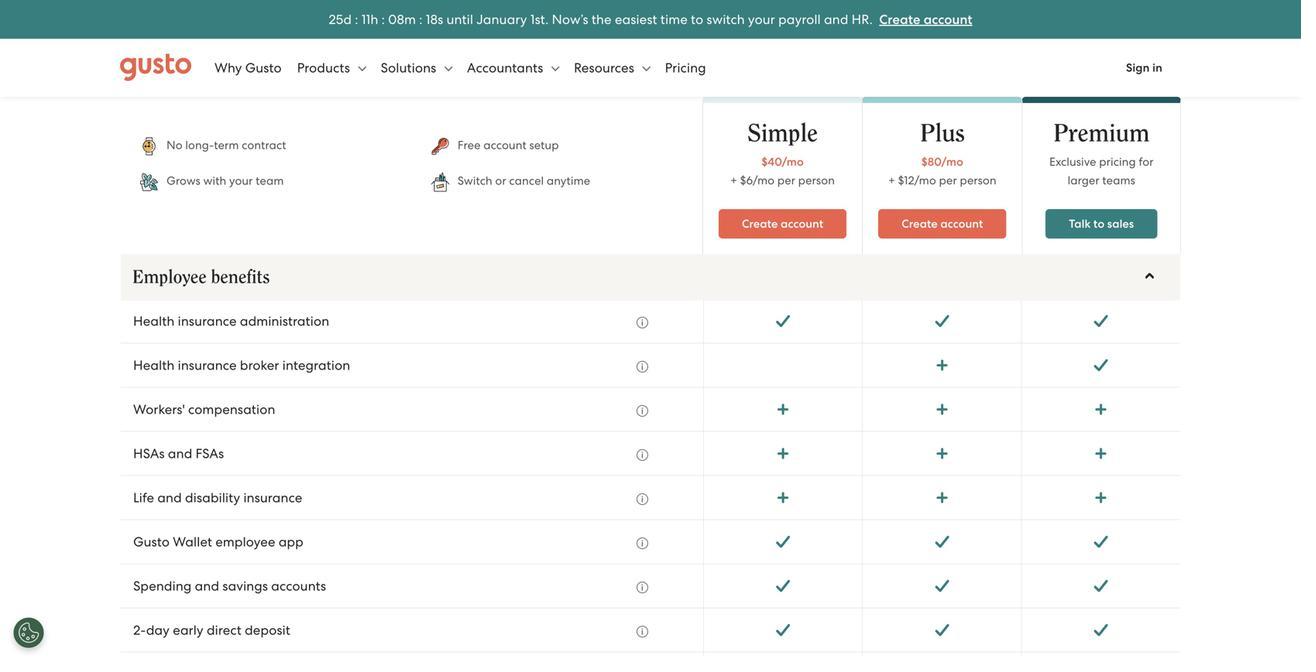 Task type: describe. For each thing, give the bounding box(es) containing it.
why
[[215, 60, 242, 76]]

$6/mo
[[740, 173, 775, 187]]

or
[[495, 174, 506, 187]]

plus
[[920, 121, 965, 146]]

no long-term contract
[[167, 138, 286, 152]]

now's
[[552, 11, 588, 27]]

and right life
[[157, 490, 182, 505]]

to inside "link"
[[1094, 217, 1105, 231]]

term
[[214, 138, 239, 152]]

grows with your team
[[167, 174, 284, 187]]

teams
[[1102, 173, 1135, 187]]

2-
[[133, 622, 146, 638]]

$40/mo
[[762, 155, 804, 169]]

employee
[[215, 534, 275, 550]]

2 vertical spatial insurance
[[243, 490, 302, 505]]

day
[[146, 622, 170, 638]]

with
[[203, 174, 226, 187]]

$12/mo
[[898, 173, 936, 187]]

hsas
[[133, 446, 165, 461]]

compensation
[[188, 402, 275, 417]]

insurance for broker
[[178, 357, 237, 373]]

hr.
[[852, 11, 873, 27]]

life
[[133, 490, 154, 505]]

products button
[[297, 45, 366, 91]]

direct
[[207, 622, 241, 638]]

your inside "2 5 d : 1 1 h : 0 8 m : 1 8 s until january 1st. now's the easiest time to switch your payroll and hr. create account"
[[748, 11, 775, 27]]

resources button
[[574, 45, 651, 91]]

life and disability insurance
[[133, 490, 302, 505]]

0
[[388, 11, 397, 27]]

software provisioning and deprovisioning
[[133, 131, 387, 147]]

benefits
[[211, 268, 270, 287]]

1 1 from the left
[[361, 11, 366, 27]]

employee
[[132, 268, 207, 287]]

integration
[[282, 357, 350, 373]]

2 1 from the left
[[366, 11, 371, 27]]

sales
[[1107, 217, 1134, 231]]

fsas
[[196, 446, 224, 461]]

health for health insurance broker integration
[[133, 357, 175, 373]]

switch
[[707, 11, 745, 27]]

health insurance broker integration
[[133, 357, 350, 373]]

health for health insurance administration
[[133, 313, 175, 329]]

pricing
[[1099, 155, 1136, 168]]

create account for plus
[[902, 217, 983, 231]]

m :
[[404, 11, 423, 27]]

custom
[[133, 43, 180, 58]]

why gusto
[[215, 60, 282, 76]]

hsas and fsas
[[133, 446, 224, 461]]

custom document e-signing
[[133, 43, 305, 58]]

the
[[592, 11, 612, 27]]

accountants button
[[467, 45, 560, 91]]

2
[[329, 11, 336, 27]]

accountants
[[467, 60, 547, 76]]

employee benefits
[[132, 268, 270, 287]]

pricing link
[[665, 45, 706, 91]]

to inside "2 5 d : 1 1 h : 0 8 m : 1 8 s until january 1st. now's the easiest time to switch your payroll and hr. create account"
[[691, 11, 703, 27]]

1 8 from the left
[[397, 11, 404, 27]]

accounts
[[271, 578, 326, 594]]

create account link for simple
[[719, 209, 847, 239]]

early
[[173, 622, 203, 638]]

talk to sales link
[[1046, 209, 1157, 239]]

$80/mo
[[922, 155, 963, 169]]

for
[[1139, 155, 1154, 168]]

and up team at the left of page
[[269, 131, 294, 147]]

pricing
[[665, 60, 706, 76]]

0 horizontal spatial your
[[229, 174, 253, 187]]

create account for simple
[[742, 217, 823, 231]]

2 8 from the left
[[430, 11, 438, 27]]

s
[[438, 11, 443, 27]]

solutions
[[381, 60, 440, 76]]

exclusive pricing for larger teams
[[1049, 155, 1154, 187]]

create for simple
[[742, 217, 778, 231]]

email
[[133, 87, 167, 103]]

software
[[133, 131, 189, 147]]

free
[[458, 138, 481, 152]]

free account setup
[[458, 138, 559, 152]]

provisioning for software
[[192, 131, 266, 147]]

$40/mo + $6/mo per person
[[730, 155, 835, 187]]

setup
[[529, 138, 559, 152]]

grows
[[167, 174, 200, 187]]

talk to sales
[[1069, 217, 1134, 231]]

deprovisioning for software provisioning and deprovisioning
[[297, 131, 387, 147]]

workers'
[[133, 402, 185, 417]]

job postings
[[133, 175, 211, 191]]

cancel
[[509, 174, 544, 187]]

team
[[256, 174, 284, 187]]

provisioning for email
[[170, 87, 244, 103]]



Task type: locate. For each thing, give the bounding box(es) containing it.
insurance for administration
[[178, 313, 237, 329]]

per for plus
[[939, 173, 957, 187]]

1 horizontal spatial create account
[[902, 217, 983, 231]]

spending
[[133, 578, 192, 594]]

1 health from the top
[[133, 313, 175, 329]]

your right with
[[229, 174, 253, 187]]

create account
[[742, 217, 823, 231], [902, 217, 983, 231]]

create account down "$12/mo"
[[902, 217, 983, 231]]

broker
[[240, 357, 279, 373]]

sign in
[[1126, 61, 1163, 75]]

and left hr.
[[824, 11, 848, 27]]

per for simple
[[777, 173, 795, 187]]

online payroll services, hr, and benefits | gusto image
[[120, 54, 191, 82]]

main element
[[120, 45, 1181, 91]]

person for plus
[[960, 173, 997, 187]]

health insurance administration
[[133, 313, 329, 329]]

3 1 from the left
[[426, 11, 430, 27]]

health
[[133, 313, 175, 329], [133, 357, 175, 373]]

administration
[[240, 313, 329, 329]]

to right the time
[[691, 11, 703, 27]]

resources
[[574, 60, 638, 76]]

per inside $40/mo + $6/mo per person
[[777, 173, 795, 187]]

+ left $6/mo
[[730, 173, 737, 187]]

+ inside $40/mo + $6/mo per person
[[730, 173, 737, 187]]

+ left "$12/mo"
[[888, 173, 895, 187]]

1 vertical spatial deprovisioning
[[297, 131, 387, 147]]

h :
[[371, 11, 385, 27]]

deprovisioning
[[275, 87, 365, 103], [297, 131, 387, 147]]

workers' compensation
[[133, 402, 275, 417]]

and left "savings"
[[195, 578, 219, 594]]

0 vertical spatial health
[[133, 313, 175, 329]]

1 horizontal spatial per
[[939, 173, 957, 187]]

+ inside $80/mo + $12/mo per person
[[888, 173, 895, 187]]

2 health from the top
[[133, 357, 175, 373]]

gusto down the e- at top left
[[245, 60, 282, 76]]

gusto inside main 'element'
[[245, 60, 282, 76]]

0 horizontal spatial to
[[691, 11, 703, 27]]

0 horizontal spatial create account
[[742, 217, 823, 231]]

1 vertical spatial provisioning
[[192, 131, 266, 147]]

create account link down "$12/mo"
[[878, 209, 1007, 239]]

person down $40/mo
[[798, 173, 835, 187]]

exclusive
[[1049, 155, 1096, 168]]

1st.
[[530, 11, 549, 27]]

create down $6/mo
[[742, 217, 778, 231]]

1 horizontal spatial gusto
[[245, 60, 282, 76]]

1 vertical spatial your
[[229, 174, 253, 187]]

deprovisioning down products
[[275, 87, 365, 103]]

+ for simple
[[730, 173, 737, 187]]

person inside $80/mo + $12/mo per person
[[960, 173, 997, 187]]

insurance up app
[[243, 490, 302, 505]]

8 right h :
[[397, 11, 404, 27]]

1 vertical spatial insurance
[[178, 357, 237, 373]]

create for plus
[[902, 217, 938, 231]]

wallet
[[173, 534, 212, 550]]

email provisioning and deprovisioning
[[133, 87, 365, 103]]

0 vertical spatial to
[[691, 11, 703, 27]]

switch
[[458, 174, 492, 187]]

provisioning
[[170, 87, 244, 103], [192, 131, 266, 147]]

2 per from the left
[[939, 173, 957, 187]]

insurance down the 'employee benefits'
[[178, 313, 237, 329]]

0 horizontal spatial person
[[798, 173, 835, 187]]

premium
[[1053, 121, 1150, 146]]

contract
[[242, 138, 286, 152]]

1 create account from the left
[[742, 217, 823, 231]]

larger
[[1068, 173, 1100, 187]]

1 per from the left
[[777, 173, 795, 187]]

disability
[[185, 490, 240, 505]]

products
[[297, 60, 353, 76]]

to
[[691, 11, 703, 27], [1094, 217, 1105, 231]]

1 person from the left
[[798, 173, 835, 187]]

8 right m :
[[430, 11, 438, 27]]

0 vertical spatial deprovisioning
[[275, 87, 365, 103]]

per down $40/mo
[[777, 173, 795, 187]]

person inside $40/mo + $6/mo per person
[[798, 173, 835, 187]]

no
[[167, 138, 182, 152]]

8
[[397, 11, 404, 27], [430, 11, 438, 27]]

1 horizontal spatial your
[[748, 11, 775, 27]]

talk
[[1069, 217, 1091, 231]]

health up workers'
[[133, 357, 175, 373]]

easiest
[[615, 11, 657, 27]]

time
[[661, 11, 688, 27]]

anytime
[[547, 174, 590, 187]]

1 horizontal spatial person
[[960, 173, 997, 187]]

2 5 d : 1 1 h : 0 8 m : 1 8 s until january 1st. now's the easiest time to switch your payroll and hr. create account
[[329, 11, 973, 27]]

deprovisioning down "products" popup button
[[297, 131, 387, 147]]

0 vertical spatial your
[[748, 11, 775, 27]]

create
[[879, 11, 921, 27], [742, 217, 778, 231], [902, 217, 938, 231]]

+ for plus
[[888, 173, 895, 187]]

document
[[183, 43, 245, 58]]

and left fsas
[[168, 446, 192, 461]]

and inside "2 5 d : 1 1 h : 0 8 m : 1 8 s until january 1st. now's the easiest time to switch your payroll and hr. create account"
[[824, 11, 848, 27]]

gusto wallet employee app
[[133, 534, 303, 550]]

1 vertical spatial gusto
[[133, 534, 170, 550]]

deprovisioning for email provisioning and deprovisioning
[[275, 87, 365, 103]]

switch or cancel anytime
[[458, 174, 590, 187]]

0 horizontal spatial per
[[777, 173, 795, 187]]

e-
[[248, 43, 261, 58]]

gusto left wallet
[[133, 534, 170, 550]]

job
[[133, 175, 156, 191]]

savings
[[222, 578, 268, 594]]

create right hr.
[[879, 11, 921, 27]]

0 vertical spatial gusto
[[245, 60, 282, 76]]

sign
[[1126, 61, 1150, 75]]

health down employee at the left of the page
[[133, 313, 175, 329]]

person down $80/mo
[[960, 173, 997, 187]]

0 vertical spatial provisioning
[[170, 87, 244, 103]]

+
[[730, 173, 737, 187], [888, 173, 895, 187]]

1 horizontal spatial +
[[888, 173, 895, 187]]

create account down $6/mo
[[742, 217, 823, 231]]

create down "$12/mo"
[[902, 217, 938, 231]]

per down $80/mo
[[939, 173, 957, 187]]

and
[[824, 11, 848, 27], [248, 87, 272, 103], [269, 131, 294, 147], [168, 446, 192, 461], [157, 490, 182, 505], [195, 578, 219, 594]]

postings
[[159, 175, 211, 191]]

1 + from the left
[[730, 173, 737, 187]]

1 horizontal spatial to
[[1094, 217, 1105, 231]]

1 vertical spatial to
[[1094, 217, 1105, 231]]

$80/mo + $12/mo per person
[[888, 155, 997, 187]]

create account link for plus
[[878, 209, 1007, 239]]

person for simple
[[798, 173, 835, 187]]

0 horizontal spatial gusto
[[133, 534, 170, 550]]

create account link right hr.
[[879, 11, 973, 27]]

per inside $80/mo + $12/mo per person
[[939, 173, 957, 187]]

simple
[[748, 121, 818, 146]]

0 vertical spatial insurance
[[178, 313, 237, 329]]

d :
[[343, 11, 358, 27]]

1 vertical spatial health
[[133, 357, 175, 373]]

account
[[924, 11, 973, 27], [483, 138, 527, 152], [781, 217, 823, 231], [941, 217, 983, 231]]

2-day early direct deposit
[[133, 622, 290, 638]]

2 create account from the left
[[902, 217, 983, 231]]

january
[[477, 11, 527, 27]]

2 person from the left
[[960, 173, 997, 187]]

1 horizontal spatial 8
[[430, 11, 438, 27]]

2 + from the left
[[888, 173, 895, 187]]

your right switch
[[748, 11, 775, 27]]

gusto
[[245, 60, 282, 76], [133, 534, 170, 550]]

spending and savings accounts
[[133, 578, 326, 594]]

insurance up workers' compensation
[[178, 357, 237, 373]]

and down why gusto
[[248, 87, 272, 103]]

1
[[361, 11, 366, 27], [366, 11, 371, 27], [426, 11, 430, 27]]

0 horizontal spatial 8
[[397, 11, 404, 27]]

insurance
[[178, 313, 237, 329], [178, 357, 237, 373], [243, 490, 302, 505]]

long-
[[185, 138, 214, 152]]

until
[[446, 11, 473, 27]]

solutions button
[[381, 45, 453, 91]]

signing
[[261, 43, 305, 58]]

to right talk
[[1094, 217, 1105, 231]]

create account link down $6/mo
[[719, 209, 847, 239]]

why gusto link
[[215, 45, 282, 91]]

in
[[1153, 61, 1163, 75]]

app
[[279, 534, 303, 550]]

0 horizontal spatial +
[[730, 173, 737, 187]]



Task type: vqa. For each thing, say whether or not it's contained in the screenshot.
First name text field
no



